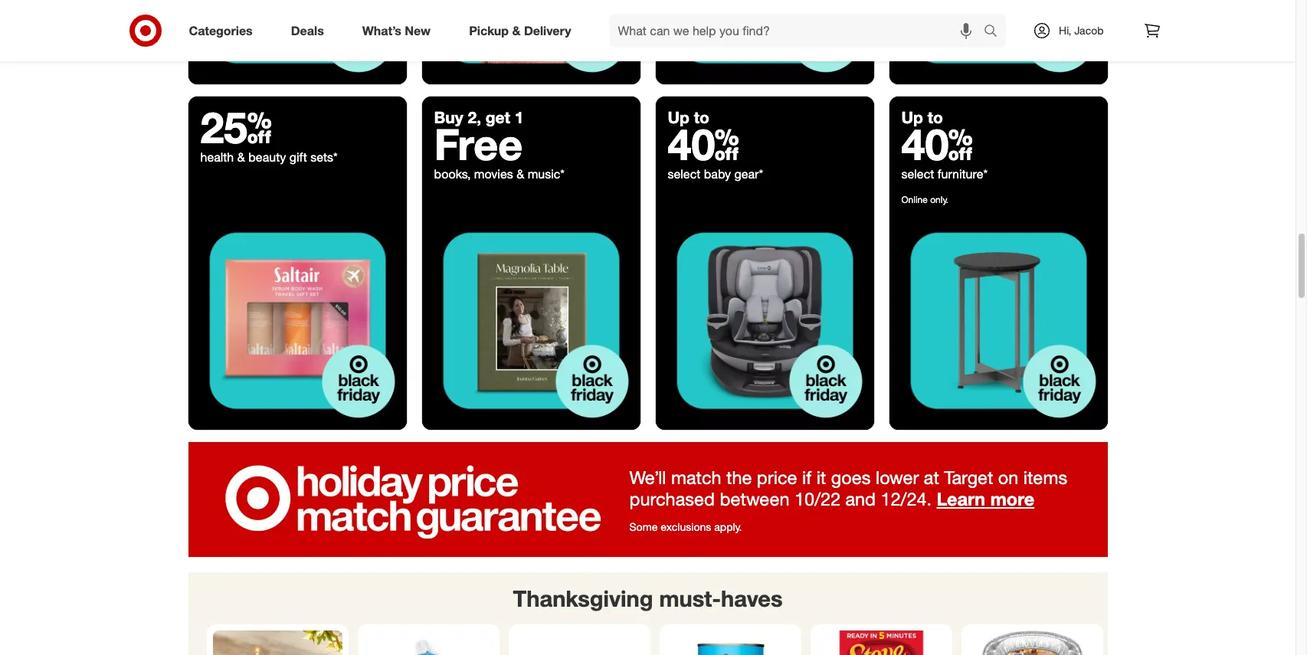 Task type: locate. For each thing, give the bounding box(es) containing it.
1 horizontal spatial 40
[[901, 118, 973, 170]]

search button
[[977, 14, 1014, 51]]

25 health & beauty gift sets*
[[200, 101, 338, 165]]

items
[[1023, 467, 1067, 489]]

thanksgiving must-haves
[[513, 585, 783, 612]]

beauty
[[248, 149, 286, 165]]

up up select furniture*
[[901, 107, 923, 127]]

1 select from the left
[[668, 166, 701, 182]]

2 up to from the left
[[901, 107, 943, 127]]

pickup & delivery link
[[456, 14, 590, 48]]

learn more
[[937, 488, 1035, 510]]

2 target black friday image from the left
[[422, 211, 640, 430]]

1 horizontal spatial up to
[[901, 107, 943, 127]]

up to for furniture*
[[901, 107, 943, 127]]

learn
[[937, 488, 985, 510]]

apply.
[[714, 520, 742, 533]]

1 up to from the left
[[668, 107, 709, 127]]

0 horizontal spatial to
[[694, 107, 709, 127]]

1 target black friday image from the left
[[188, 211, 406, 430]]

2 to from the left
[[928, 107, 943, 127]]

target black friday image for select baby gear*
[[655, 211, 874, 430]]

What can we help you find? suggestions appear below search field
[[609, 14, 988, 48]]

0 horizontal spatial up to
[[668, 107, 709, 127]]

select up "online"
[[901, 166, 934, 182]]

0 horizontal spatial select
[[668, 166, 701, 182]]

if
[[802, 467, 811, 489]]

up to up select furniture*
[[901, 107, 943, 127]]

it
[[816, 467, 826, 489]]

12/24.
[[881, 488, 932, 510]]

target black friday image for select furniture*
[[889, 211, 1107, 430]]

at
[[924, 467, 939, 489]]

hi, jacob
[[1059, 24, 1104, 37]]

& right "health"
[[237, 149, 245, 165]]

between
[[720, 488, 790, 510]]

categories link
[[176, 14, 272, 48]]

books,
[[434, 166, 471, 182]]

deals link
[[278, 14, 343, 48]]

on
[[998, 467, 1018, 489]]

1 vertical spatial &
[[237, 149, 245, 165]]

select
[[668, 166, 701, 182], [901, 166, 934, 182]]

up for select furniture*
[[901, 107, 923, 127]]

& right pickup
[[512, 23, 521, 38]]

2,
[[468, 107, 481, 127]]

1 40 from the left
[[668, 118, 739, 170]]

sets*
[[310, 149, 338, 165]]

categories
[[189, 23, 253, 38]]

we'll match the price if it goes lower at target on items purchased between 10/22 and 12/24.
[[629, 467, 1067, 510]]

4 target black friday image from the left
[[889, 211, 1107, 430]]

new
[[405, 23, 431, 38]]

target black friday image
[[188, 211, 406, 430], [422, 211, 640, 430], [655, 211, 874, 430], [889, 211, 1107, 430]]

0 horizontal spatial 40
[[668, 118, 739, 170]]

match
[[671, 467, 721, 489]]

& left music*
[[516, 166, 524, 182]]

select left baby
[[668, 166, 701, 182]]

purchased
[[629, 488, 715, 510]]

1 horizontal spatial up
[[901, 107, 923, 127]]

2 40 from the left
[[901, 118, 973, 170]]

up up select baby gear*
[[668, 107, 689, 127]]

to
[[694, 107, 709, 127], [928, 107, 943, 127]]

select for select baby gear*
[[668, 166, 701, 182]]

40 for baby
[[668, 118, 739, 170]]

& for books,
[[516, 166, 524, 182]]

health
[[200, 149, 234, 165]]

40
[[668, 118, 739, 170], [901, 118, 973, 170]]

2 select from the left
[[901, 166, 934, 182]]

baby
[[704, 166, 731, 182]]

get
[[486, 107, 510, 127]]

0 horizontal spatial up
[[668, 107, 689, 127]]

up to
[[668, 107, 709, 127], [901, 107, 943, 127]]

2 up from the left
[[901, 107, 923, 127]]

to up select furniture*
[[928, 107, 943, 127]]

up
[[668, 107, 689, 127], [901, 107, 923, 127]]

up to up select baby gear*
[[668, 107, 709, 127]]

carousel region
[[188, 572, 1107, 655]]

select furniture*
[[901, 166, 988, 182]]

what's new link
[[349, 14, 450, 48]]

3 target black friday image from the left
[[655, 211, 874, 430]]

select for select furniture*
[[901, 166, 934, 182]]

online
[[901, 194, 928, 205]]

1 horizontal spatial to
[[928, 107, 943, 127]]

1 horizontal spatial select
[[901, 166, 934, 182]]

1 to from the left
[[694, 107, 709, 127]]

1 up from the left
[[668, 107, 689, 127]]

& inside 25 health & beauty gift sets*
[[237, 149, 245, 165]]

to up select baby gear*
[[694, 107, 709, 127]]

&
[[512, 23, 521, 38], [237, 149, 245, 165], [516, 166, 524, 182]]

2 vertical spatial &
[[516, 166, 524, 182]]



Task type: vqa. For each thing, say whether or not it's contained in the screenshot.
What's
yes



Task type: describe. For each thing, give the bounding box(es) containing it.
lower
[[876, 467, 919, 489]]

to for furniture*
[[928, 107, 943, 127]]

books, movies & music*
[[434, 166, 568, 182]]

and
[[845, 488, 876, 510]]

jacob
[[1074, 24, 1104, 37]]

price
[[757, 467, 797, 489]]

gift
[[289, 149, 307, 165]]

online only.
[[901, 194, 948, 205]]

we'll
[[629, 467, 666, 489]]

deals
[[291, 23, 324, 38]]

movies
[[474, 166, 513, 182]]

more
[[990, 488, 1035, 510]]

exclusions
[[661, 520, 711, 533]]

delivery
[[524, 23, 571, 38]]

40 for furniture*
[[901, 118, 973, 170]]

music*
[[528, 166, 565, 182]]

up for select baby gear*
[[668, 107, 689, 127]]

some exclusions apply.
[[629, 520, 742, 533]]

goes
[[831, 467, 871, 489]]

target
[[944, 467, 993, 489]]

select baby gear*
[[668, 166, 763, 182]]

up to for baby
[[668, 107, 709, 127]]

1
[[515, 107, 524, 127]]

furniture*
[[938, 166, 988, 182]]

10/22
[[795, 488, 840, 510]]

0 vertical spatial &
[[512, 23, 521, 38]]

the
[[726, 467, 752, 489]]

what's
[[362, 23, 401, 38]]

what's new
[[362, 23, 431, 38]]

25
[[200, 101, 272, 153]]

must-
[[659, 585, 721, 612]]

pickup
[[469, 23, 509, 38]]

gear*
[[734, 166, 763, 182]]

hi,
[[1059, 24, 1071, 37]]

& for 25
[[237, 149, 245, 165]]

only.
[[930, 194, 948, 205]]

buy
[[434, 107, 463, 127]]

some
[[629, 520, 658, 533]]

to for baby
[[694, 107, 709, 127]]

target black friday image for books, movies & music*
[[422, 211, 640, 430]]

free
[[434, 118, 523, 170]]

target holiday price match guarantee image
[[188, 442, 1107, 557]]

target black friday image for health & beauty gift sets*
[[188, 211, 406, 430]]

haves
[[721, 585, 783, 612]]

buy 2, get 1
[[434, 107, 524, 127]]

thanksgiving
[[513, 585, 653, 612]]

pickup & delivery
[[469, 23, 571, 38]]

search
[[977, 24, 1014, 40]]



